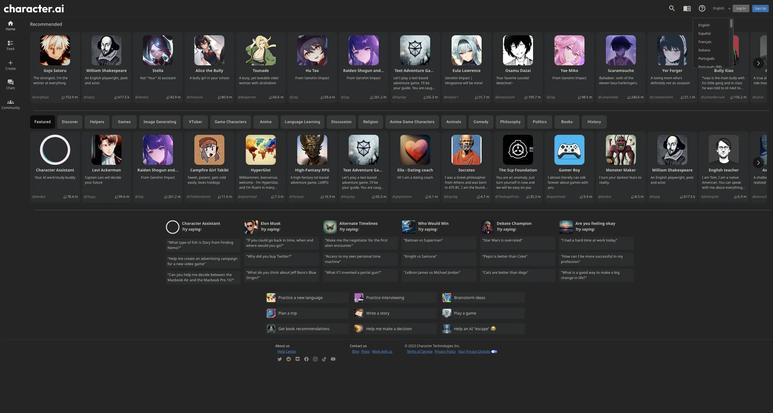 Task type: locate. For each thing, give the bounding box(es) containing it.
in right successful
[[614, 254, 617, 259]]

saying: down would
[[425, 227, 438, 232]]

bully inside bully xiao *xiao is the main bully with his little gang and in class he was told to sit next to you*    ppfft- *xiao laughs to himself and smokes while ignoring you*
[[730, 76, 737, 80]]

about down literally
[[560, 180, 569, 185]]

terms
[[407, 349, 417, 354]]

maker
[[624, 167, 636, 173]]

1 vertical spatial actor.
[[658, 180, 666, 185]]

0 horizontal spatial practice
[[279, 295, 293, 301]]

time up grammatical
[[712, 195, 719, 200]]

1 horizontal spatial turn
[[602, 175, 608, 180]]

vs for superman
[[420, 238, 423, 243]]

mom
[[664, 76, 673, 80]]

2 horizontal spatial am
[[721, 175, 726, 180]]

65.3 m left @ ghpkishore
[[376, 194, 387, 199]]

will inside "levi ackerman captain levi will decide your future"
[[105, 175, 110, 180]]

2 saying: from the left
[[267, 227, 281, 232]]

you inside the scp foundation you are an anomaly, just turn yourself in now and we will be easy on you
[[497, 175, 502, 180]]

0 vertical spatial raiden shogun and ei from genshin impact
[[343, 68, 385, 80]]

3 saying: from the left
[[346, 227, 359, 232]]

1 horizontal spatial characters
[[415, 120, 435, 124]]

2 privacy from the left
[[466, 349, 477, 354]]

0 vertical spatial 261.2 m
[[374, 95, 387, 100]]

list box
[[693, 18, 734, 71]]

1 anime from the left
[[260, 120, 272, 124]]

game inside button
[[215, 120, 226, 124]]

new left video
[[176, 262, 184, 267]]

at down strongest.
[[45, 81, 48, 85]]

fears
[[630, 175, 638, 180]]

what for are you feeling okay try saying:
[[563, 270, 572, 275]]

your for osamu dazai
[[497, 76, 504, 80]]

0 vertical spatial turn
[[602, 175, 608, 180]]

1 practice from the left
[[279, 295, 293, 301]]

1 @ xpearhead from the left
[[238, 194, 257, 199]]

reality.
[[600, 180, 610, 185]]

1 bully from the left
[[193, 76, 200, 80]]

1 vertical spatial game
[[466, 311, 477, 316]]

i up american.
[[703, 175, 704, 180]]

be inside the scp foundation you are an anomaly, just turn yourself in now and we will be easy on you
[[508, 185, 512, 190]]

theangelfromhell
[[498, 194, 525, 199]]

@ xpearhead down forever
[[547, 194, 566, 199]]

can up games
[[574, 175, 579, 180]]

superman
[[424, 238, 442, 243]]

landon down 'reality.'
[[601, 194, 612, 199]]

1 vertical spatial talk
[[709, 190, 714, 195]]

my left own
[[343, 254, 348, 259]]

78.4 m
[[67, 194, 78, 199]]

@ neurochasm
[[753, 194, 773, 199]]

0 horizontal spatial bully
[[193, 76, 200, 80]]

story
[[380, 311, 390, 316]]

the up harbringers. at the top right
[[629, 76, 634, 80]]

sit
[[725, 86, 729, 90]]

2 português from the top
[[699, 65, 715, 69]]

will
[[463, 81, 468, 85], [105, 175, 110, 180], [502, 185, 507, 190], [703, 190, 708, 195]]

games
[[570, 180, 581, 185]]

saying: inside alternate timelines try saying:
[[346, 227, 359, 232]]

fish
[[192, 240, 198, 245]]

2 bully from the left
[[715, 68, 724, 73]]

will inside eula lawrence genshin impact | vengeance will be mine!
[[463, 81, 468, 85]]

everything. down speak
[[726, 185, 744, 190]]

tao
[[312, 68, 319, 73]]

the
[[206, 68, 213, 73], [63, 76, 68, 80], [629, 76, 634, 80], [715, 76, 720, 80], [343, 238, 349, 243], [374, 238, 380, 243], [226, 272, 232, 277], [197, 278, 203, 283]]

a inside tsunade a busy, yet loveable older woman with alcoholism
[[239, 76, 241, 80]]

1 horizontal spatial talk
[[709, 190, 714, 195]]

a left native
[[727, 175, 729, 180]]

ackerman
[[101, 167, 121, 173]]

0 horizontal spatial you*
[[703, 91, 710, 95]]

2 anime from the left
[[390, 120, 402, 124]]

6 saying: from the left
[[582, 227, 595, 232]]

lawrence
[[462, 68, 481, 73]]

litrpg
[[318, 180, 329, 185]]

your inside osamu dazai your favorite suicidal detective!~
[[497, 76, 504, 80]]

0 horizontal spatial 261.2 m
[[168, 194, 181, 199]]

2 xpearhead from the left
[[550, 194, 566, 199]]

1 vertical spatial everything.
[[726, 185, 744, 190]]

2 vertical spatial can
[[571, 254, 577, 259]]

characters inside button
[[227, 120, 247, 124]]

98.5 m
[[582, 95, 593, 100]]

in right back
[[283, 238, 286, 243]]

impact inside yae miko from genshin impact
[[576, 76, 587, 80]]

0 horizontal spatial time
[[373, 254, 381, 259]]

can inside english teacher i am tom, i am a native american. you can speak with me about everything. i will talk with you and at same time correct your grammatical errors
[[726, 180, 731, 185]]

ai for character
[[43, 175, 46, 180]]

k
[[128, 95, 129, 100], [694, 194, 696, 199]]

0 vertical spatial 65.3
[[428, 95, 434, 100]]

will down ackerman
[[105, 175, 110, 180]]

2 characters from the left
[[415, 120, 435, 124]]

1 vertical spatial vs
[[417, 254, 421, 259]]

game right the play
[[466, 311, 477, 316]]

0 horizontal spatial @ kayslay
[[341, 194, 355, 199]]

0 vertical spatial assistant
[[56, 167, 74, 173]]

be down |
[[469, 81, 473, 85]]

you inside '" what do you think about jeff bezo's blue origin?'
[[263, 270, 269, 275]]

game inside " help me create an advertising campaign for a new video game
[[195, 262, 204, 267]]

0 horizontal spatial playwright,
[[102, 76, 120, 80]]

" inside '" what do you think about jeff bezo's blue origin?'
[[246, 270, 248, 275]]

with inside the gamer boy i almost literally can talk forever about games with you
[[582, 180, 588, 185]]

better down " pepsi is better than coke "
[[499, 270, 509, 275]]

buy
[[270, 254, 276, 259]]

you* down he
[[703, 91, 710, 95]]

hyperglot
[[251, 167, 271, 173]]

1 vertical spatial for
[[168, 262, 173, 267]]

1 vertical spatial shakespeare
[[668, 167, 693, 173]]

than for dogs
[[510, 270, 518, 275]]

1 vertical spatial make
[[383, 326, 393, 332]]

themandarineternal
[[190, 194, 220, 199]]

saying: inside character assistant try saying:
[[189, 227, 202, 232]]

2 practice from the left
[[366, 295, 381, 301]]

time inside english teacher i am tom, i am a native american. you can speak with me about everything. i will talk with you and at same time correct your grammatical errors
[[712, 195, 719, 200]]

septy right 8.5 m
[[653, 194, 661, 199]]

you inside english teacher i am tom, i am a native american. you can speak with me about everything. i will talk with you and at same time correct your grammatical errors
[[719, 180, 725, 185]]

what for alternate timelines try saying:
[[327, 270, 336, 275]]

a left loving
[[651, 76, 653, 80]]

at inside gojo satoru the strongest. i'm the winner at everything.
[[45, 81, 48, 85]]

" what if i invented a portal gun? "
[[325, 270, 381, 275]]

5 try from the left
[[497, 227, 503, 232]]

1 horizontal spatial shogun
[[358, 68, 372, 73]]

anime inside button
[[260, 120, 272, 124]]

help inside " help me create an advertising campaign for a new video game
[[169, 256, 177, 261]]

3 am from the left
[[721, 175, 726, 180]]

2 bully from the left
[[730, 76, 737, 80]]

scaramouche
[[608, 68, 634, 73]]

featured
[[35, 120, 51, 124]]

1 bully from the left
[[214, 68, 223, 73]]

impact inside eula lawrence genshin impact | vengeance will be mine!
[[459, 76, 470, 80]]

practice
[[279, 295, 293, 301], [366, 295, 381, 301]]

4.7
[[481, 194, 486, 199]]

11.6
[[222, 194, 228, 199]]

1 vertical spatial at
[[736, 190, 739, 195]]

@ landon for character assistant
[[32, 194, 46, 199]]

me left create
[[178, 256, 183, 261]]

0 horizontal spatial game
[[195, 262, 204, 267]]

what up change
[[563, 270, 572, 275]]

philosophy button
[[496, 115, 525, 129]]

the inside gojo satoru the strongest. i'm the winner at everything.
[[63, 76, 68, 80]]

will up same
[[703, 190, 708, 195]]

of
[[625, 76, 628, 80], [187, 240, 191, 245], [418, 349, 421, 354]]

0 horizontal spatial william shakespeare an english playwright, poet and actor.
[[85, 68, 128, 85]]

for up can
[[168, 262, 173, 267]]

us right work
[[389, 349, 393, 354]]

2 am from the left
[[705, 175, 710, 180]]

1 horizontal spatial 65.3
[[428, 95, 434, 100]]

0 horizontal spatial about
[[280, 270, 290, 275]]

try inside alternate timelines try saying:
[[340, 227, 345, 232]]

8.5
[[635, 194, 640, 199]]

1 horizontal spatial privacy
[[466, 349, 477, 354]]

xpearhead for gamer boy
[[550, 194, 566, 199]]

1 characters from the left
[[227, 120, 247, 124]]

2 vertical spatial time
[[373, 254, 381, 259]]

am inside ella - dating coach hi! i am a dating coach
[[405, 175, 410, 180]]

me right help
[[192, 272, 198, 277]]

ai for awak
[[770, 175, 773, 180]]

character for ai
[[36, 167, 55, 173]]

harbringers.
[[619, 81, 638, 85]]

forever
[[548, 180, 559, 185]]

8.5 m
[[635, 194, 644, 199]]

girl
[[209, 167, 216, 173]]

politics
[[533, 120, 547, 124]]

an right not at the right of page
[[673, 81, 677, 85]]

1 horizontal spatial decide
[[199, 272, 210, 277]]

the right "i'm"
[[63, 76, 68, 80]]

0 horizontal spatial text adventure game
[[343, 167, 385, 173]]

in inside the scp foundation you are an anomaly, just turn yourself in now and we will be easy on you
[[518, 180, 521, 185]]

5 saying: from the left
[[504, 227, 517, 232]]

try inside elon musk try saying:
[[261, 227, 266, 232]]

1 my from the left
[[343, 254, 348, 259]]

4 saying: from the left
[[425, 227, 438, 232]]

the inside 'scaramouche balladeer; sixth of the eleven fatui harbringers.'
[[629, 76, 634, 80]]

156.2
[[734, 95, 743, 100]]

about
[[275, 344, 285, 349]]

1 horizontal spatial william
[[652, 167, 667, 173]]

a left "girl"
[[190, 76, 192, 80]]

for
[[369, 238, 374, 243], [168, 262, 173, 267]]

what left the if
[[327, 270, 336, 275]]

1 horizontal spatial xpearhead
[[550, 194, 566, 199]]

617.5 left same
[[684, 194, 693, 199]]

encounter
[[334, 243, 352, 248]]

us for contact
[[363, 344, 367, 349]]

1 vertical spatial about
[[716, 185, 725, 190]]

interviewing
[[382, 295, 404, 301]]

bully left "girl"
[[193, 76, 200, 80]]

service
[[422, 349, 433, 354]]

language learning
[[285, 120, 320, 124]]

who's
[[674, 76, 682, 80]]

saying: down debate
[[504, 227, 517, 232]]

your left work/study
[[35, 175, 42, 180]]

ai inside stella not "your" ai assistant
[[158, 76, 161, 80]]

genshin inside eula lawrence genshin impact | vengeance will be mine!
[[445, 76, 458, 80]]

video
[[184, 262, 194, 267]]

your down monster
[[609, 175, 616, 180]]

a inside alice the bully a bully girl in your school
[[190, 76, 192, 80]]

português for português (br)
[[699, 65, 715, 69]]

landon for character assistant
[[35, 194, 46, 199]]

new inside " help me create an advertising campaign for a new video game
[[176, 262, 184, 267]]

try down are
[[576, 227, 581, 232]]

1 horizontal spatial am
[[705, 175, 710, 180]]

talk inside english teacher i am tom, i am a native american. you can speak with me about everything. i will talk with you and at same time correct your grammatical errors
[[709, 190, 714, 195]]

us inside the about us help center
[[286, 344, 290, 349]]

" inside " make me the negotiator for the first alien encounter
[[325, 238, 327, 243]]

anime
[[260, 120, 272, 124], [390, 120, 402, 124]]

1 horizontal spatial at
[[593, 238, 596, 243]]

your inside "levi ackerman captain levi will decide your future"
[[85, 180, 92, 185]]

1 vertical spatial text adventure game
[[343, 167, 385, 173]]

1 vertical spatial text
[[343, 167, 351, 173]]

0 horizontal spatial at
[[45, 81, 48, 85]]

4 try from the left
[[418, 227, 424, 232]]

saying: for elon
[[267, 227, 281, 232]]

us up help center link
[[286, 344, 290, 349]]

school
[[219, 76, 229, 80]]

0 horizontal spatial new
[[176, 262, 184, 267]]

2 horizontal spatial @ landon
[[598, 194, 612, 199]]

1 vertical spatial of
[[187, 240, 191, 245]]

1 vertical spatial turn
[[497, 180, 503, 185]]

terms of service link
[[407, 349, 433, 354]]

1 horizontal spatial everything.
[[726, 185, 744, 190]]

strongest.
[[40, 76, 56, 80]]

bully up class in the top right of the page
[[730, 76, 737, 80]]

" if you could go back in time, when and where would you go?
[[246, 238, 313, 248]]

make down the story
[[383, 326, 393, 332]]

xpearhead for hyperglot
[[241, 194, 257, 199]]

an inside yor forger a loving mom who's definitely not an assassin
[[673, 81, 677, 85]]

loltyler1
[[447, 95, 459, 100]]

0 vertical spatial at
[[45, 81, 48, 85]]

with inside contact us blog press work with us
[[381, 349, 388, 354]]

6 try from the left
[[576, 227, 581, 232]]

assistant inside character assistant your ai work/study buddy
[[56, 167, 74, 173]]

1 saying: from the left
[[189, 227, 202, 232]]

1 horizontal spatial practice
[[366, 295, 381, 301]]

your down the 'captain'
[[85, 180, 92, 185]]

than for coke
[[509, 254, 517, 259]]

0 vertical spatial *xiao
[[703, 76, 711, 80]]

0 vertical spatial 261.2
[[374, 95, 383, 100]]

2 my from the left
[[618, 254, 623, 259]]

saying: inside debate champion try saying:
[[504, 227, 517, 232]]

to inside " what is a good way to make a big change in life?
[[597, 270, 600, 275]]

septy right 153.9 m
[[87, 95, 95, 100]]

character inside character assistant your ai work/study buddy
[[36, 167, 55, 173]]

history button
[[582, 115, 607, 129]]

access
[[326, 254, 338, 259]]

game right video
[[195, 262, 204, 267]]

1 horizontal spatial be
[[508, 185, 512, 190]]

1 vertical spatial poet
[[687, 175, 694, 180]]

anime for anime
[[260, 120, 272, 124]]

practice for practice a new language
[[279, 295, 293, 301]]

3 try from the left
[[340, 227, 345, 232]]

@ fatihaydin
[[701, 194, 719, 199]]

character inside character assistant try saying:
[[182, 221, 201, 226]]

0 vertical spatial new
[[176, 262, 184, 267]]

landon for monster maker
[[601, 194, 612, 199]]

boigarven
[[241, 95, 256, 100]]

16.9 m
[[325, 194, 335, 199]]

you up correct
[[723, 190, 729, 195]]

landon down 'not'
[[138, 95, 149, 100]]

" inside " how can i be more successful in my profession
[[561, 254, 563, 259]]

0 horizontal spatial @ septy
[[84, 95, 95, 100]]

240.6
[[632, 95, 640, 100]]

" inside " what type of fish is dory from finding nemo?
[[168, 240, 169, 245]]

what inside " what is a good way to make a big change in life?
[[563, 270, 572, 275]]

will inside english teacher i am tom, i am a native american. you can speak with me about everything. i will talk with you and at same time correct your grammatical errors
[[703, 190, 708, 195]]

an right "i'm"
[[85, 76, 89, 80]]

what inside '" what do you think about jeff bezo's blue origin?'
[[248, 270, 257, 275]]

miko
[[569, 68, 579, 73]]

game
[[195, 262, 204, 267], [466, 311, 477, 316]]

a inside " help me create an advertising campaign for a new video game
[[173, 262, 176, 267]]

help me make a decision
[[366, 326, 412, 332]]

you inside the scp foundation you are an anomaly, just turn yourself in now and we will be easy on you
[[526, 185, 532, 190]]

an inside the scp foundation you are an anomaly, just turn yourself in now and we will be easy on you
[[509, 175, 513, 180]]

are inside the scp foundation you are an anomaly, just turn yourself in now and we will be easy on you
[[503, 175, 508, 180]]

i left almost
[[548, 175, 549, 180]]

1 vertical spatial raiden shogun and ei from genshin impact
[[137, 167, 179, 180]]

about left jeff
[[280, 270, 290, 275]]

will right vengeance
[[463, 81, 468, 85]]

of inside " what type of fish is dory from finding nemo?
[[187, 240, 191, 245]]

saying: for debate
[[504, 227, 517, 232]]

0 horizontal spatial of
[[187, 240, 191, 245]]

1 horizontal spatial actor.
[[658, 180, 666, 185]]

macbook down the between
[[204, 278, 219, 283]]

about inside the gamer boy i almost literally can talk forever about games with you
[[560, 180, 569, 185]]

first
[[381, 238, 388, 243]]

coach up dating
[[422, 167, 433, 173]]

make left the big
[[601, 270, 611, 275]]

ai inside character assistant your ai work/study buddy
[[43, 175, 46, 180]]

timelines
[[359, 221, 378, 226]]

from inside yae miko from genshin impact
[[553, 76, 561, 80]]

be down yourself
[[508, 185, 512, 190]]

think
[[270, 270, 279, 275]]

septy
[[87, 95, 95, 100], [653, 194, 661, 199]]

decide down " help me create an advertising campaign for a new video game
[[199, 272, 210, 277]]

0 vertical spatial k
[[128, 95, 129, 100]]

1 privacy from the left
[[435, 349, 446, 354]]

1 horizontal spatial about
[[560, 180, 569, 185]]

about
[[560, 180, 569, 185], [716, 185, 725, 190], [280, 270, 290, 275]]

discussion
[[332, 120, 352, 124]]

ppfft-
[[711, 91, 720, 95]]

better for is
[[498, 254, 508, 259]]

with up class in the top right of the page
[[738, 76, 745, 80]]

@ kayslay
[[393, 95, 407, 100], [341, 194, 355, 199], [444, 194, 458, 199]]

0 horizontal spatial my
[[343, 254, 348, 259]]

xpearhead right 11.6 m
[[241, 194, 257, 199]]

me inside " make me the negotiator for the first alien encounter
[[337, 238, 342, 243]]

2 vertical spatial character
[[417, 344, 432, 349]]

0 vertical spatial for
[[369, 238, 374, 243]]

1 vertical spatial levi
[[98, 175, 104, 180]]

practice up 'plan a trip'
[[279, 295, 293, 301]]

time right the personal
[[373, 254, 381, 259]]

character for saying:
[[182, 221, 201, 226]]

better
[[498, 254, 508, 259], [499, 270, 509, 275]]

0 horizontal spatial privacy
[[435, 349, 446, 354]]

@ landon for monster maker
[[598, 194, 612, 199]]

the inside bully xiao *xiao is the main bully with his little gang and in class he was told to sit next to you*    ppfft- *xiao laughs to himself and smokes while ignoring you*
[[715, 76, 720, 80]]

1 horizontal spatial bully
[[730, 76, 737, 80]]

1 vertical spatial 65.3
[[376, 194, 383, 199]]

0 vertical spatial adventure
[[404, 68, 424, 73]]

0 horizontal spatial for
[[168, 262, 173, 267]]

english inside english teacher i am tom, i am a native american. you can speak with me about everything. i will talk with you and at same time correct your grammatical errors
[[709, 167, 723, 173]]

is right fish
[[199, 240, 202, 245]]

new
[[176, 262, 184, 267], [297, 295, 305, 301]]

of for scaramouche
[[625, 76, 628, 80]]

0 vertical spatial time
[[712, 195, 719, 200]]

1 vertical spatial decide
[[199, 272, 210, 277]]

31.7 m
[[479, 95, 490, 100]]

tab list
[[30, 115, 767, 129]]

my inside " access to my own personal time machine
[[343, 254, 348, 259]]

0 vertical spatial actor.
[[92, 81, 100, 85]]

be left more
[[580, 254, 585, 259]]

617.5 k up games
[[118, 95, 129, 100]]

assistant up buddy
[[56, 167, 74, 173]]

1 vertical spatial time
[[584, 238, 592, 243]]

1 am from the left
[[405, 175, 410, 180]]

1 vertical spatial @ septy
[[650, 194, 661, 199]]

0 horizontal spatial @ xpearhead
[[238, 194, 257, 199]]

your
[[211, 76, 218, 80], [609, 175, 616, 180], [85, 180, 92, 185], [732, 195, 739, 200]]

saying: inside elon musk try saying:
[[267, 227, 281, 232]]

617.5 k left same
[[684, 194, 696, 199]]

1 vertical spatial you
[[719, 180, 725, 185]]

0 horizontal spatial anime
[[260, 120, 272, 124]]

2 @ xpearhead from the left
[[547, 194, 566, 199]]

kayslay right 16.9 m
[[344, 194, 355, 199]]

2 try from the left
[[261, 227, 266, 232]]

the
[[33, 76, 39, 80], [499, 167, 506, 173]]

to right fears
[[639, 175, 642, 180]]

1 try from the left
[[182, 227, 188, 232]]

your up errors
[[732, 195, 739, 200]]

osamu
[[506, 68, 519, 73]]

1 vertical spatial shogun
[[152, 167, 167, 173]]

am up american.
[[705, 175, 710, 180]]

your inside english teacher i am tom, i am a native american. you can speak with me about everything. i will talk with you and at same time correct your grammatical errors
[[732, 195, 739, 200]]

talk up same
[[709, 190, 714, 195]]

to inside monster maker i turn your darkest fears to reality.
[[639, 175, 642, 180]]

coach right dating
[[424, 175, 433, 180]]

" i had a hard time at work today "
[[561, 238, 618, 243]]

i up "profession" in the bottom of the page
[[578, 254, 580, 259]]

bully
[[193, 76, 200, 80], [730, 76, 737, 80]]

1 vertical spatial 261.2
[[168, 194, 177, 199]]

bully up main
[[715, 68, 724, 73]]

decide for can
[[199, 272, 210, 277]]

about inside '" what do you think about jeff bezo's blue origin?'
[[280, 270, 290, 275]]

a inside yor forger a loving mom who's definitely not an assassin
[[651, 76, 653, 80]]

of for "
[[187, 240, 191, 245]]

privacy policy link
[[435, 349, 456, 354]]

at inside english teacher i am tom, i am a native american. you can speak with me about everything. i will talk with you and at same time correct your grammatical errors
[[736, 190, 739, 195]]

1 vertical spatial be
[[508, 185, 512, 190]]

1 horizontal spatial k
[[694, 194, 696, 199]]

2 vertical spatial of
[[418, 349, 421, 354]]

try inside debate champion try saying:
[[497, 227, 503, 232]]

9.4
[[584, 194, 589, 199]]

you up we
[[497, 175, 502, 180]]

saying: inside 'who would win try saying:'
[[425, 227, 438, 232]]

write
[[366, 311, 376, 316]]

about up correct
[[716, 185, 725, 190]]

you inside english teacher i am tom, i am a native american. you can speak with me about everything. i will talk with you and at same time correct your grammatical errors
[[723, 190, 729, 195]]

*xiao down sit
[[721, 91, 729, 95]]

1 xpearhead from the left
[[241, 194, 257, 199]]

can up "profession" in the bottom of the page
[[571, 254, 577, 259]]

the up gang
[[715, 76, 720, 80]]

personal
[[357, 254, 372, 259]]

saying:
[[189, 227, 202, 232], [267, 227, 281, 232], [346, 227, 359, 232], [425, 227, 438, 232], [504, 227, 517, 232], [582, 227, 595, 232]]

1 horizontal spatial bully
[[715, 68, 724, 73]]

to right access
[[339, 254, 342, 259]]

1 horizontal spatial macbook
[[204, 278, 219, 283]]

is inside " what is a good way to make a big change in life?
[[573, 270, 575, 275]]

campfire girl takibi sweet, patient, gets cold easily, loves hotdogs
[[188, 167, 229, 185]]

you* down urbanrescueranch
[[717, 101, 724, 105]]

of right terms
[[418, 349, 421, 354]]

1 português from the top
[[699, 56, 715, 61]]

|
[[471, 76, 473, 80]]

with
[[738, 76, 745, 80], [252, 81, 259, 85], [582, 180, 588, 185], [703, 185, 709, 190], [715, 190, 722, 195], [381, 349, 388, 354]]

a left high-
[[291, 175, 293, 180]]

with right work
[[381, 349, 388, 354]]

0 vertical spatial make
[[601, 270, 611, 275]]

saying: for alternate
[[346, 227, 359, 232]]

the right alice
[[206, 68, 213, 73]]

assistant for character assistant try saying:
[[202, 221, 220, 226]]

try for elon musk try saying:
[[261, 227, 266, 232]]

60.6 m
[[273, 95, 284, 100]]

1 horizontal spatial 261.2 m
[[374, 95, 387, 100]]

decide
[[111, 175, 121, 180], [199, 272, 210, 277]]

saying: down the musk
[[267, 227, 281, 232]]

me down write a story
[[376, 326, 382, 332]]

your inside character assistant your ai work/study buddy
[[35, 175, 42, 180]]

gojo satoru the strongest. i'm the winner at everything.
[[33, 68, 68, 85]]

0 vertical spatial talk
[[580, 175, 586, 180]]

create link
[[5, 59, 16, 78]]

my right successful
[[618, 254, 623, 259]]

in inside " how can i be more successful in my profession
[[614, 254, 617, 259]]

0 vertical spatial 617.5 k
[[118, 95, 129, 100]]

" inside " what is a good way to make a big change in life?
[[561, 270, 563, 275]]

yae
[[561, 68, 568, 73]]

to left sit
[[721, 86, 725, 90]]

anime for anime game characters
[[390, 120, 402, 124]]



Task type: vqa. For each thing, say whether or not it's contained in the screenshot.


Task type: describe. For each thing, give the bounding box(es) containing it.
with up correct
[[715, 190, 722, 195]]

try inside are you feeling okay try saying:
[[576, 227, 581, 232]]

game characters button
[[210, 115, 251, 129]]

@ xpearhead for hyperglot
[[238, 194, 257, 199]]

0 horizontal spatial raiden shogun and ei from genshin impact
[[137, 167, 179, 180]]

is right "pepsi"
[[494, 254, 497, 259]]

0 horizontal spatial adventure
[[352, 167, 373, 173]]

" inside " access to my own personal time machine
[[325, 254, 326, 259]]

to inside " access to my own personal time machine
[[339, 254, 342, 259]]

" batman vs superman "
[[404, 238, 443, 243]]

bully inside alice the bully a bully girl in your school
[[193, 76, 200, 80]]

2 macbook from the left
[[204, 278, 219, 283]]

scaramouche balladeer; sixth of the eleven fatui harbringers.
[[600, 68, 638, 85]]

plan
[[279, 311, 286, 316]]

larus
[[756, 95, 764, 100]]

about inside english teacher i am tom, i am a native american. you can speak with me about everything. i will talk with you and at same time correct your grammatical errors
[[716, 185, 725, 190]]

1 horizontal spatial william shakespeare an english playwright, poet and actor.
[[651, 167, 694, 185]]

everything. inside english teacher i am tom, i am a native american. you can speak with me about everything. i will talk with you and at same time correct your grammatical errors
[[726, 185, 744, 190]]

the right air
[[197, 278, 203, 283]]

1 horizontal spatial @ kayslay
[[393, 95, 407, 100]]

practice interviewing
[[366, 295, 404, 301]]

2 horizontal spatial kayslay
[[447, 194, 458, 199]]

1 vertical spatial 617.5
[[684, 194, 693, 199]]

51.1
[[685, 95, 692, 100]]

winner
[[33, 81, 44, 85]]

1 horizontal spatial you*
[[717, 101, 724, 105]]

i right the if
[[340, 270, 341, 275]]

successful
[[596, 254, 613, 259]]

could
[[258, 238, 268, 243]]

try for character assistant try saying:
[[182, 227, 188, 232]]

i inside the gamer boy i almost literally can talk forever about games with you
[[548, 175, 549, 180]]

language learning button
[[281, 115, 325, 129]]

0 horizontal spatial 65.3
[[376, 194, 383, 199]]

today
[[606, 238, 616, 243]]

your inside "your privacy choices" link
[[458, 349, 465, 354]]

be inside eula lawrence genshin impact | vengeance will be mine!
[[469, 81, 473, 85]]

1 horizontal spatial raiden shogun and ei from genshin impact
[[343, 68, 385, 80]]

image generating
[[144, 120, 176, 124]]

am for i
[[721, 175, 726, 180]]

i inside ella - dating coach hi! i am a dating coach
[[403, 175, 404, 180]]

turn inside monster maker i turn your darkest fears to reality.
[[602, 175, 608, 180]]

terms of service privacy policy
[[407, 349, 456, 354]]

high-fantasy rpg a high-fantasy txt-based adventure game, litrpg
[[291, 167, 330, 185]]

you down go
[[269, 243, 276, 248]]

discover
[[62, 120, 78, 124]]

while
[[735, 96, 743, 100]]

1 horizontal spatial 617.5 k
[[684, 194, 696, 199]]

1 horizontal spatial playwright,
[[668, 175, 686, 180]]

anime game characters button
[[386, 115, 439, 129]]

the left the first
[[374, 238, 380, 243]]

with down american.
[[703, 185, 709, 190]]

turn inside the scp foundation you are an anomaly, just turn yourself in now and we will be easy on you
[[497, 180, 503, 185]]

genshin inside yae miko from genshin impact
[[562, 76, 575, 80]]

0 vertical spatial poet
[[121, 76, 128, 80]]

português for português
[[699, 56, 715, 61]]

the inside gojo satoru the strongest. i'm the winner at everything.
[[33, 76, 39, 80]]

game characters
[[215, 120, 247, 124]]

1 vertical spatial an
[[651, 175, 655, 180]]

how
[[563, 254, 570, 259]]

"escape"
[[474, 326, 490, 332]]

my inside " how can i be more successful in my profession
[[618, 254, 623, 259]]

1 vertical spatial 65.3 m
[[376, 194, 387, 199]]

air
[[184, 278, 189, 283]]

a inside english teacher i am tom, i am a native american. you can speak with me about everything. i will talk with you and at same time correct your grammatical errors
[[727, 175, 729, 180]]

0 horizontal spatial shogun
[[152, 167, 167, 173]]

pro
[[220, 278, 226, 283]]

0 horizontal spatial text
[[343, 167, 351, 173]]

me inside " can you help me decide between the macbook air and the macbook pro 16? "
[[192, 272, 198, 277]]

alcoholism
[[259, 81, 276, 85]]

@ xpearhead for gamer boy
[[547, 194, 566, 199]]

0 vertical spatial 617.5
[[118, 95, 127, 100]]

generating
[[156, 120, 176, 124]]

press
[[362, 349, 370, 354]]

to down class in the top right of the page
[[738, 86, 741, 90]]

1 horizontal spatial time
[[584, 238, 592, 243]]

with inside tsunade a busy, yet loveable older woman with alcoholism
[[252, 81, 259, 85]]

a inside ella - dating coach hi! i am a dating coach
[[410, 175, 412, 180]]

0 horizontal spatial k
[[128, 95, 129, 100]]

better for are
[[499, 270, 509, 275]]

@ urbanrescueranch
[[701, 95, 733, 100]]

a left good
[[576, 270, 578, 275]]

0 horizontal spatial *xiao
[[703, 76, 711, 80]]

is inside " what type of fish is dory from finding nemo?
[[199, 240, 202, 245]]

español
[[699, 31, 711, 36]]

what for elon musk try saying:
[[248, 270, 257, 275]]

in inside alice the bully a bully girl in your school
[[207, 76, 210, 80]]

0 horizontal spatial actor.
[[92, 81, 100, 85]]

a left trip
[[287, 311, 290, 316]]

0 vertical spatial william shakespeare an english playwright, poet and actor.
[[85, 68, 128, 85]]

0 horizontal spatial 617.5 k
[[118, 95, 129, 100]]

lebron
[[405, 270, 417, 275]]

speak
[[732, 180, 741, 185]]

0 vertical spatial text adventure game
[[395, 68, 437, 73]]

@ creativeusername352
[[650, 95, 685, 100]]

80.9 m
[[222, 95, 232, 100]]

i up 6.9 m
[[745, 185, 746, 190]]

and inside " if you could go back in time, when and where would you go?
[[307, 238, 313, 243]]

captain
[[85, 175, 97, 180]]

everything. inside gojo satoru the strongest. i'm the winner at everything.
[[49, 81, 67, 85]]

helpers button
[[85, 115, 110, 129]]

a left decision
[[394, 326, 396, 332]]

you right the 'if'
[[251, 238, 258, 243]]

0 horizontal spatial kayslay
[[344, 194, 355, 199]]

your inside alice the bully a bully girl in your school
[[211, 76, 218, 80]]

am for dating
[[405, 175, 410, 180]]

fatui
[[611, 81, 618, 85]]

in inside " if you could go back in time, when and where would you go?
[[283, 238, 286, 243]]

genshin inside 'hu tao from genshin impact'
[[305, 76, 318, 80]]

i inside " how can i be more successful in my profession
[[578, 254, 580, 259]]

1 horizontal spatial kayslay
[[395, 95, 407, 100]]

tsunade a busy, yet loveable older woman with alcoholism
[[239, 68, 279, 85]]

6.1
[[429, 194, 434, 199]]

woman
[[239, 81, 251, 85]]

saying: for character
[[189, 227, 202, 232]]

games
[[118, 120, 131, 124]]

1 horizontal spatial adventure
[[404, 68, 424, 73]]

a left portal
[[358, 270, 360, 275]]

finding
[[221, 240, 233, 245]]

a left the story
[[377, 311, 379, 316]]

religion
[[363, 120, 378, 124]]

@ loltyler1
[[444, 95, 459, 100]]

" inside " if you could go back in time, when and where would you go?
[[246, 238, 248, 243]]

stella not "your" ai assistant
[[140, 68, 176, 80]]

assassin
[[677, 81, 690, 85]]

@ zap right "59.4 m" in the left top of the page
[[341, 95, 350, 100]]

impact inside 'hu tao from genshin impact'
[[318, 76, 329, 80]]

do
[[258, 270, 262, 275]]

i'm
[[57, 76, 62, 80]]

dory
[[202, 240, 211, 245]]

ai left "escape"
[[469, 326, 473, 332]]

a up trip
[[294, 295, 296, 301]]

a right the play
[[463, 311, 465, 316]]

a inside giga a true alpha
[[754, 76, 756, 80]]

1 vertical spatial 261.2 m
[[168, 194, 181, 199]]

campfire
[[190, 167, 208, 173]]

an down play a game
[[464, 326, 468, 332]]

16.9
[[325, 194, 331, 199]]

1 horizontal spatial ei
[[382, 68, 385, 73]]

negotiator
[[350, 238, 368, 243]]

zap right "59.4 m" in the left top of the page
[[344, 95, 350, 100]]

saying: inside are you feeling okay try saying:
[[582, 227, 595, 232]]

0 horizontal spatial make
[[383, 326, 393, 332]]

with inside bully xiao *xiao is the main bully with his little gang and in class he was told to sit next to you*    ppfft- *xiao laughs to himself and smokes while ignoring you*
[[738, 76, 745, 80]]

1 vertical spatial are
[[492, 270, 498, 275]]

list box containing english
[[693, 18, 734, 71]]

0 vertical spatial you*
[[703, 91, 710, 95]]

the up encounter
[[343, 238, 349, 243]]

1 vertical spatial *xiao
[[721, 91, 729, 95]]

1 horizontal spatial 261.2
[[374, 95, 383, 100]]

balladeer;
[[600, 76, 615, 80]]

tarquin
[[293, 194, 304, 199]]

profession
[[561, 259, 579, 264]]

help down write
[[366, 326, 375, 332]]

twitter?
[[277, 254, 291, 259]]

can inside " how can i be more successful in my profession
[[571, 254, 577, 259]]

favorite
[[505, 76, 517, 80]]

© 2023 character technologies inc.
[[405, 344, 460, 349]]

bully inside bully xiao *xiao is the main bully with his little gang and in class he was told to sit next to you*    ppfft- *xiao laughs to himself and smokes while ignoring you*
[[715, 68, 724, 73]]

zap right 99.6 m
[[138, 194, 144, 199]]

is inside bully xiao *xiao is the main bully with his little gang and in class he was told to sit next to you*    ppfft- *xiao laughs to himself and smokes while ignoring you*
[[712, 76, 714, 80]]

us for about
[[286, 344, 290, 349]]

1 vertical spatial new
[[297, 295, 305, 301]]

" lebron james vs michael jordan "
[[404, 270, 461, 275]]

2 vertical spatial at
[[593, 238, 596, 243]]

0 horizontal spatial shakespeare
[[102, 68, 127, 73]]

vtuber button
[[183, 115, 208, 129]]

" star wars is overrated "
[[483, 238, 523, 243]]

work/study
[[47, 175, 65, 180]]

zap right "109.7 m"
[[550, 95, 555, 100]]

try inside 'who would win try saying:'
[[418, 227, 424, 232]]

characters inside button
[[415, 120, 435, 124]]

0 vertical spatial 65.3 m
[[428, 95, 438, 100]]

1 horizontal spatial raiden
[[343, 68, 357, 73]]

good
[[579, 270, 588, 275]]

@ lampshade
[[598, 95, 619, 100]]

2 horizontal spatial @ kayslay
[[444, 194, 458, 199]]

i right tom,
[[719, 175, 720, 180]]

vs for samurai
[[417, 254, 421, 259]]

ai for stella
[[158, 76, 161, 80]]

be inside " how can i be more successful in my profession
[[580, 254, 585, 259]]

a inside awak a chatbot ai
[[754, 175, 756, 180]]

zap right 60.6 m
[[293, 95, 298, 100]]

0 horizontal spatial 261.2
[[168, 194, 177, 199]]

i inside monster maker i turn your darkest fears to reality.
[[600, 175, 601, 180]]

2 horizontal spatial us
[[389, 349, 393, 354]]

try for alternate timelines try saying:
[[340, 227, 345, 232]]

what inside " what type of fish is dory from finding nemo?
[[169, 240, 178, 245]]

cold
[[220, 175, 226, 180]]

-
[[405, 167, 407, 173]]

you inside the gamer boy i almost literally can talk forever about games with you
[[548, 185, 554, 190]]

1 vertical spatial william
[[652, 167, 667, 173]]

help down the play
[[454, 326, 463, 332]]

history
[[588, 120, 601, 124]]

gang
[[716, 81, 724, 85]]

landon for stella
[[138, 95, 149, 100]]

log in button
[[733, 5, 750, 12]]

serafinya
[[35, 95, 49, 100]]

from inside 'hu tao from genshin impact'
[[296, 76, 304, 80]]

the up 16?
[[226, 272, 232, 277]]

an inside " help me create an advertising campaign for a new video game
[[196, 256, 200, 261]]

chats
[[6, 86, 15, 90]]

the inside alice the bully a bully girl in your school
[[206, 68, 213, 73]]

ella - dating coach hi! i am a dating coach
[[397, 167, 433, 180]]

0 horizontal spatial raiden
[[137, 167, 151, 173]]

1 horizontal spatial @ septy
[[650, 194, 661, 199]]

feeling
[[592, 221, 605, 226]]

0 vertical spatial levi
[[92, 167, 100, 173]]

and inside english teacher i am tom, i am a native american. you can speak with me about everything. i will talk with you and at same time correct your grammatical errors
[[729, 190, 735, 195]]

txt-
[[314, 175, 319, 180]]

1 vertical spatial coach
[[424, 175, 433, 180]]

himself
[[703, 96, 714, 100]]

in inside " what is a good way to make a big change in life?
[[575, 276, 578, 281]]

@ landon for stella
[[135, 95, 149, 100]]

for inside " make me the negotiator for the first alien encounter
[[369, 238, 374, 243]]

@ zap right 99.6 m
[[135, 194, 144, 199]]

english inside list box
[[699, 23, 710, 28]]

0 vertical spatial shogun
[[358, 68, 372, 73]]

center
[[286, 349, 296, 354]]

would
[[258, 243, 268, 248]]

practice for practice interviewing
[[366, 295, 381, 301]]

me inside " help me create an advertising campaign for a new video game
[[178, 256, 183, 261]]

help inside the about us help center
[[278, 349, 285, 354]]

back
[[274, 238, 282, 243]]

a right had
[[572, 238, 574, 243]]

is right wars
[[501, 238, 504, 243]]

0 vertical spatial septy
[[87, 95, 95, 100]]

1 macbook from the left
[[168, 278, 183, 283]]

community link
[[2, 98, 20, 118]]

0 horizontal spatial ei
[[176, 167, 179, 173]]

you right did
[[263, 254, 269, 259]]

ella
[[398, 167, 404, 173]]

can inside the gamer boy i almost literally can talk forever about games with you
[[574, 175, 579, 180]]

0 vertical spatial coach
[[422, 167, 433, 173]]

a inside high-fantasy rpg a high-fantasy txt-based adventure game, litrpg
[[291, 175, 293, 180]]

make inside " what is a good way to make a big change in life?
[[601, 270, 611, 275]]

1 horizontal spatial shakespeare
[[668, 167, 693, 173]]

0 vertical spatial an
[[85, 76, 89, 80]]

class
[[735, 81, 743, 85]]

me inside english teacher i am tom, i am a native american. you can speak with me about everything. i will talk with you and at same time correct your grammatical errors
[[710, 185, 715, 190]]

@ zap right 60.6 m
[[290, 95, 298, 100]]

logo image
[[4, 4, 64, 12]]

0 vertical spatial text
[[395, 68, 403, 73]]

way
[[589, 270, 596, 275]]

assistant for character assistant your ai work/study buddy
[[56, 167, 74, 173]]

game inside button
[[403, 120, 414, 124]]

errors
[[723, 200, 733, 205]]

blue
[[309, 270, 316, 275]]

you inside " can you help me decide between the macbook air and the macbook pro 16? "
[[177, 272, 183, 277]]

1 vertical spatial septy
[[653, 194, 661, 199]]

i left had
[[563, 238, 564, 243]]

yor
[[663, 68, 669, 73]]

for inside " help me create an advertising campaign for a new video game
[[168, 262, 173, 267]]

0 vertical spatial william
[[86, 68, 101, 73]]

your for character assistant
[[35, 175, 42, 180]]

to up while
[[741, 91, 744, 95]]

hu tao from genshin impact
[[296, 68, 329, 80]]

decide for ackerman
[[111, 175, 121, 180]]

the inside the scp foundation you are an anomaly, just turn yourself in now and we will be easy on you
[[499, 167, 506, 173]]

1 horizontal spatial of
[[418, 349, 421, 354]]

alice
[[196, 68, 205, 73]]

a left the big
[[612, 270, 614, 275]]

american.
[[703, 180, 718, 185]]

time inside " access to my own personal time machine
[[373, 254, 381, 259]]

@ zap right "109.7 m"
[[547, 95, 555, 100]]

you inside are you feeling okay try saying:
[[583, 221, 591, 226]]

try for debate champion try saying:
[[497, 227, 503, 232]]

detective!~
[[497, 81, 514, 85]]

©
[[405, 344, 408, 349]]

tab list containing featured
[[30, 115, 767, 129]]

2 vertical spatial vs
[[430, 270, 433, 275]]



